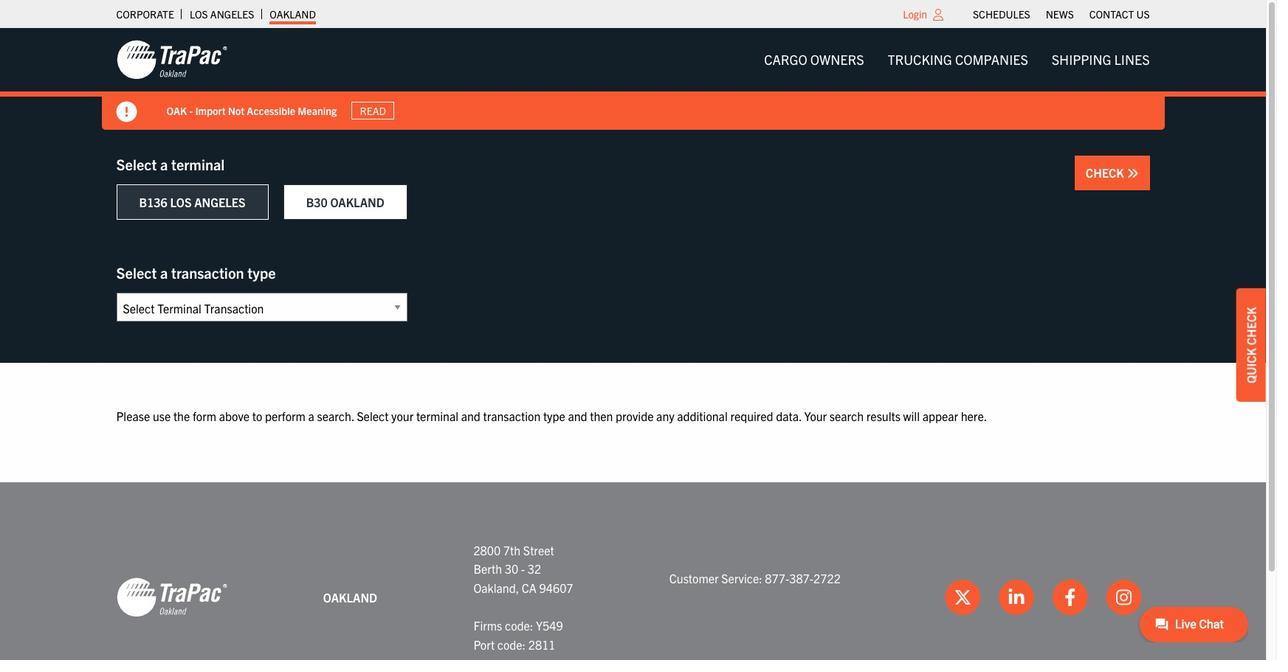 Task type: locate. For each thing, give the bounding box(es) containing it.
select a terminal
[[116, 155, 225, 174]]

banner
[[0, 28, 1278, 130]]

1 vertical spatial menu bar
[[753, 45, 1162, 75]]

1 vertical spatial oakland
[[330, 195, 385, 210]]

0 horizontal spatial solid image
[[116, 102, 137, 123]]

above
[[219, 409, 250, 424]]

2811
[[529, 638, 556, 652]]

import
[[195, 104, 226, 117]]

customer service: 877-387-2722
[[670, 572, 841, 586]]

not
[[228, 104, 245, 117]]

1 horizontal spatial terminal
[[416, 409, 459, 424]]

1 horizontal spatial -
[[521, 562, 525, 577]]

type
[[248, 264, 276, 282], [543, 409, 565, 424]]

login
[[903, 7, 928, 21]]

berth
[[474, 562, 502, 577]]

0 vertical spatial transaction
[[171, 264, 244, 282]]

customer
[[670, 572, 719, 586]]

quick check link
[[1237, 288, 1266, 402]]

2 vertical spatial oakland
[[323, 590, 377, 605]]

0 horizontal spatial terminal
[[171, 155, 225, 174]]

a
[[160, 155, 168, 174], [160, 264, 168, 282], [308, 409, 314, 424]]

select
[[116, 155, 157, 174], [116, 264, 157, 282], [357, 409, 389, 424]]

schedules link
[[973, 4, 1031, 24]]

the
[[173, 409, 190, 424]]

angeles down select a terminal at the top left
[[194, 195, 246, 210]]

1 vertical spatial -
[[521, 562, 525, 577]]

0 vertical spatial -
[[189, 104, 193, 117]]

- right the oak
[[189, 104, 193, 117]]

firms
[[474, 619, 502, 634]]

oakland
[[270, 7, 316, 21], [330, 195, 385, 210], [323, 590, 377, 605]]

banner containing cargo owners
[[0, 28, 1278, 130]]

1 vertical spatial type
[[543, 409, 565, 424]]

and
[[461, 409, 481, 424], [568, 409, 587, 424]]

code:
[[505, 619, 533, 634], [498, 638, 526, 652]]

select a transaction type
[[116, 264, 276, 282]]

b136 los angeles
[[139, 195, 246, 210]]

0 vertical spatial a
[[160, 155, 168, 174]]

and right the your
[[461, 409, 481, 424]]

shipping lines
[[1052, 51, 1150, 68]]

0 horizontal spatial check
[[1086, 165, 1127, 180]]

los right b136
[[170, 195, 192, 210]]

shipping lines link
[[1040, 45, 1162, 75]]

1 horizontal spatial check
[[1244, 307, 1259, 345]]

appear
[[923, 409, 959, 424]]

94607
[[539, 581, 573, 596]]

1 horizontal spatial solid image
[[1127, 168, 1139, 179]]

2722
[[814, 572, 841, 586]]

code: right port
[[498, 638, 526, 652]]

a up b136
[[160, 155, 168, 174]]

terminal up b136 los angeles
[[171, 155, 225, 174]]

news
[[1046, 7, 1074, 21]]

oak - import not accessible meaning
[[167, 104, 337, 117]]

menu bar down light icon
[[753, 45, 1162, 75]]

a for terminal
[[160, 155, 168, 174]]

0 vertical spatial oakland image
[[116, 39, 227, 80]]

0 horizontal spatial and
[[461, 409, 481, 424]]

1 horizontal spatial and
[[568, 409, 587, 424]]

a down b136
[[160, 264, 168, 282]]

los right the corporate
[[190, 7, 208, 21]]

1 vertical spatial los
[[170, 195, 192, 210]]

a left 'search.'
[[308, 409, 314, 424]]

oakland,
[[474, 581, 519, 596]]

-
[[189, 104, 193, 117], [521, 562, 525, 577]]

1 horizontal spatial transaction
[[483, 409, 541, 424]]

b30 oakland
[[306, 195, 385, 210]]

1 vertical spatial oakland image
[[116, 578, 227, 619]]

1 vertical spatial a
[[160, 264, 168, 282]]

additional
[[677, 409, 728, 424]]

select up b136
[[116, 155, 157, 174]]

b136
[[139, 195, 167, 210]]

menu bar up shipping
[[966, 4, 1158, 24]]

terminal right the your
[[416, 409, 459, 424]]

login link
[[903, 7, 928, 21]]

los
[[190, 7, 208, 21], [170, 195, 192, 210]]

service:
[[722, 572, 763, 586]]

1 vertical spatial solid image
[[1127, 168, 1139, 179]]

387-
[[790, 572, 814, 586]]

transaction
[[171, 264, 244, 282], [483, 409, 541, 424]]

select down b136
[[116, 264, 157, 282]]

1 oakland image from the top
[[116, 39, 227, 80]]

30
[[505, 562, 519, 577]]

contact
[[1090, 7, 1134, 21]]

companies
[[955, 51, 1028, 68]]

1 vertical spatial transaction
[[483, 409, 541, 424]]

check
[[1086, 165, 1127, 180], [1244, 307, 1259, 345]]

1 and from the left
[[461, 409, 481, 424]]

street
[[523, 543, 554, 558]]

news link
[[1046, 4, 1074, 24]]

your
[[805, 409, 827, 424]]

footer
[[0, 483, 1266, 661]]

0 vertical spatial code:
[[505, 619, 533, 634]]

1 vertical spatial select
[[116, 264, 157, 282]]

2 and from the left
[[568, 409, 587, 424]]

1 vertical spatial check
[[1244, 307, 1259, 345]]

and left "then"
[[568, 409, 587, 424]]

0 vertical spatial angeles
[[210, 7, 254, 21]]

us
[[1137, 7, 1150, 21]]

angeles
[[210, 7, 254, 21], [194, 195, 246, 210]]

2800 7th street berth 30 - 32 oakland, ca 94607
[[474, 543, 573, 596]]

0 vertical spatial solid image
[[116, 102, 137, 123]]

shipping
[[1052, 51, 1112, 68]]

here.
[[961, 409, 987, 424]]

0 vertical spatial menu bar
[[966, 4, 1158, 24]]

menu bar containing schedules
[[966, 4, 1158, 24]]

0 vertical spatial select
[[116, 155, 157, 174]]

0 vertical spatial terminal
[[171, 155, 225, 174]]

oakland image
[[116, 39, 227, 80], [116, 578, 227, 619]]

solid image
[[116, 102, 137, 123], [1127, 168, 1139, 179]]

select left the your
[[357, 409, 389, 424]]

cargo owners link
[[753, 45, 876, 75]]

angeles left the oakland link
[[210, 7, 254, 21]]

- right 30
[[521, 562, 525, 577]]

code: up 2811
[[505, 619, 533, 634]]

any
[[657, 409, 675, 424]]

0 horizontal spatial -
[[189, 104, 193, 117]]

read link
[[352, 102, 395, 120]]

menu bar
[[966, 4, 1158, 24], [753, 45, 1162, 75]]

footer containing 2800 7th street
[[0, 483, 1266, 661]]

will
[[904, 409, 920, 424]]

then
[[590, 409, 613, 424]]

0 horizontal spatial type
[[248, 264, 276, 282]]

terminal
[[171, 155, 225, 174], [416, 409, 459, 424]]

0 horizontal spatial transaction
[[171, 264, 244, 282]]

1 vertical spatial angeles
[[194, 195, 246, 210]]

0 vertical spatial check
[[1086, 165, 1127, 180]]

read
[[360, 104, 386, 117]]



Task type: vqa. For each thing, say whether or not it's contained in the screenshot.
Enter reference number(s)
no



Task type: describe. For each thing, give the bounding box(es) containing it.
search.
[[317, 409, 354, 424]]

0 vertical spatial los
[[190, 7, 208, 21]]

search
[[830, 409, 864, 424]]

meaning
[[298, 104, 337, 117]]

32
[[528, 562, 541, 577]]

results
[[867, 409, 901, 424]]

please
[[116, 409, 150, 424]]

perform
[[265, 409, 306, 424]]

check inside check button
[[1086, 165, 1127, 180]]

contact us link
[[1090, 4, 1150, 24]]

2 vertical spatial a
[[308, 409, 314, 424]]

b30
[[306, 195, 328, 210]]

select for select a terminal
[[116, 155, 157, 174]]

check inside quick check link
[[1244, 307, 1259, 345]]

0 vertical spatial oakland
[[270, 7, 316, 21]]

required
[[731, 409, 774, 424]]

solid image inside check button
[[1127, 168, 1139, 179]]

port
[[474, 638, 495, 652]]

schedules
[[973, 7, 1031, 21]]

owners
[[811, 51, 864, 68]]

trucking companies link
[[876, 45, 1040, 75]]

provide
[[616, 409, 654, 424]]

lines
[[1115, 51, 1150, 68]]

menu bar containing cargo owners
[[753, 45, 1162, 75]]

1 horizontal spatial type
[[543, 409, 565, 424]]

firms code:  y549 port code:  2811
[[474, 619, 563, 652]]

check button
[[1075, 156, 1150, 191]]

corporate link
[[116, 4, 174, 24]]

2 oakland image from the top
[[116, 578, 227, 619]]

cargo owners
[[764, 51, 864, 68]]

- inside banner
[[189, 104, 193, 117]]

1 vertical spatial code:
[[498, 638, 526, 652]]

corporate
[[116, 7, 174, 21]]

los angeles
[[190, 7, 254, 21]]

select for select a transaction type
[[116, 264, 157, 282]]

los angeles link
[[190, 4, 254, 24]]

oak
[[167, 104, 187, 117]]

trucking companies
[[888, 51, 1028, 68]]

2 vertical spatial select
[[357, 409, 389, 424]]

a for transaction
[[160, 264, 168, 282]]

cargo
[[764, 51, 808, 68]]

2800
[[474, 543, 501, 558]]

your
[[391, 409, 414, 424]]

1 vertical spatial terminal
[[416, 409, 459, 424]]

877-
[[765, 572, 790, 586]]

0 vertical spatial type
[[248, 264, 276, 282]]

- inside 2800 7th street berth 30 - 32 oakland, ca 94607
[[521, 562, 525, 577]]

7th
[[503, 543, 521, 558]]

use
[[153, 409, 171, 424]]

y549
[[536, 619, 563, 634]]

ca
[[522, 581, 537, 596]]

oakland link
[[270, 4, 316, 24]]

please use the form above to perform a search. select your terminal and transaction type and then provide any additional required data. your search results will appear here.
[[116, 409, 987, 424]]

quick
[[1244, 348, 1259, 384]]

form
[[193, 409, 216, 424]]

solid image inside banner
[[116, 102, 137, 123]]

accessible
[[247, 104, 295, 117]]

trucking
[[888, 51, 952, 68]]

quick check
[[1244, 307, 1259, 384]]

data.
[[776, 409, 802, 424]]

contact us
[[1090, 7, 1150, 21]]

light image
[[933, 9, 944, 21]]

to
[[252, 409, 262, 424]]



